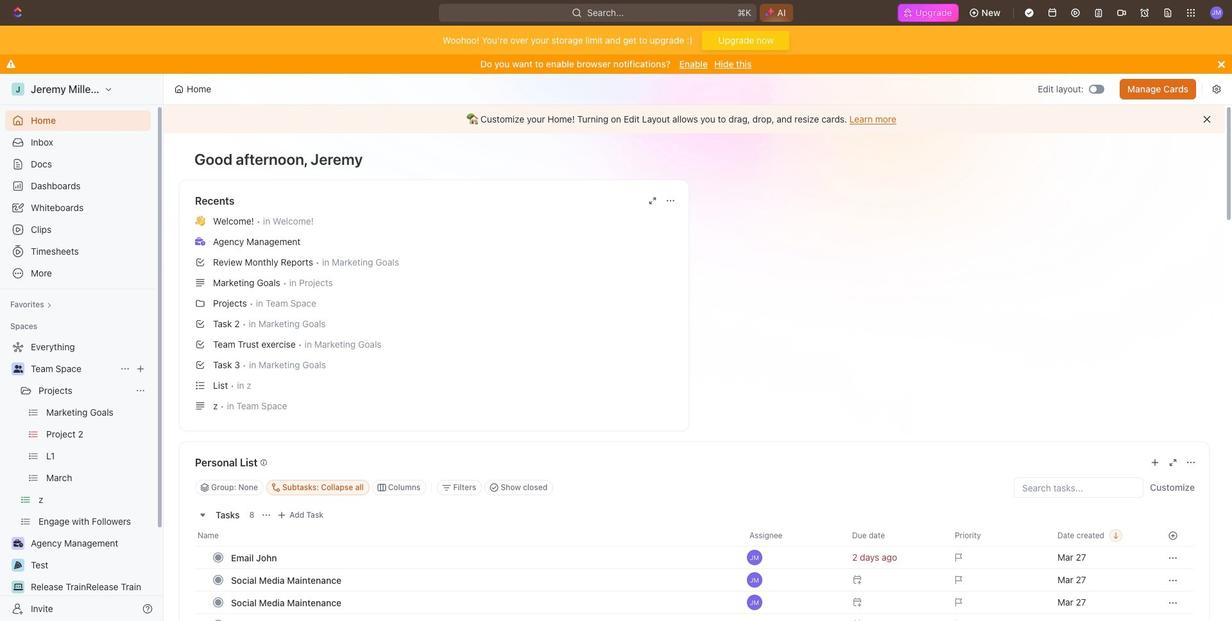 Task type: vqa. For each thing, say whether or not it's contained in the screenshot.
user group "icon" within tree
no



Task type: describe. For each thing, give the bounding box(es) containing it.
sidebar navigation
[[0, 74, 166, 622]]

business time image
[[195, 237, 205, 246]]

pizza slice image
[[14, 562, 22, 570]]

tree inside 'sidebar' navigation
[[5, 337, 151, 622]]

jeremy miller's workspace, , element
[[12, 83, 24, 96]]



Task type: locate. For each thing, give the bounding box(es) containing it.
Search tasks... text field
[[1015, 478, 1144, 498]]

business time image
[[13, 540, 23, 548]]

user group image
[[13, 365, 23, 373]]

laptop code image
[[13, 584, 23, 591]]

tree
[[5, 337, 151, 622]]

alert
[[164, 105, 1226, 134]]



